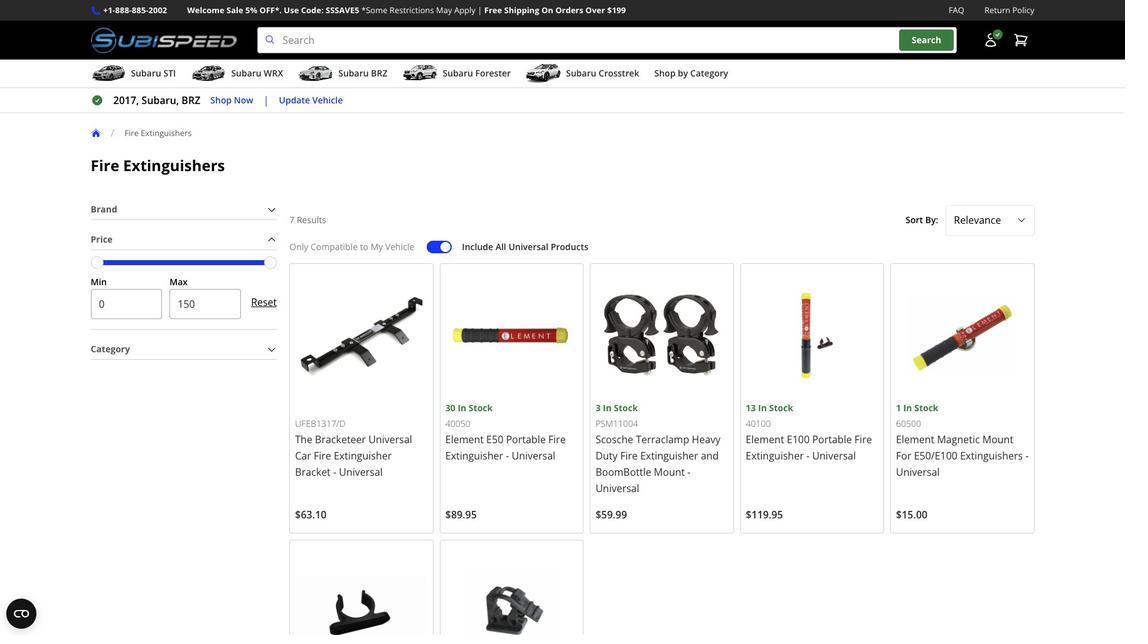 Task type: locate. For each thing, give the bounding box(es) containing it.
1 horizontal spatial shop
[[654, 67, 676, 79]]

stock
[[469, 402, 493, 414], [614, 402, 638, 414], [769, 402, 793, 414], [914, 402, 939, 414]]

0 horizontal spatial shop
[[210, 94, 232, 106]]

0 vertical spatial extinguishers
[[141, 127, 192, 138]]

include
[[462, 241, 493, 253]]

4 stock from the left
[[914, 402, 939, 414]]

-
[[506, 449, 509, 463], [806, 449, 810, 463], [1026, 449, 1029, 463], [333, 466, 336, 479], [688, 466, 691, 479]]

in inside 13 in stock 40100 element e100 portable fire extinguisher - universal
[[758, 402, 767, 414]]

portable right e50
[[506, 433, 546, 447]]

portable inside 13 in stock 40100 element e100 portable fire extinguisher - universal
[[812, 433, 852, 447]]

1 vertical spatial extinguishers
[[123, 155, 225, 176]]

faq
[[949, 4, 965, 16]]

element inside 1 in stock 60500 element magnetic mount for e50/e100 extinguishers - universal
[[896, 433, 935, 447]]

shop for shop now
[[210, 94, 232, 106]]

scosche terraclamp heavy duty fire extinguisher and boombottle mount - universal image
[[596, 269, 728, 402]]

may
[[436, 4, 452, 16]]

portable right e100 in the bottom of the page
[[812, 433, 852, 447]]

a subaru brz thumbnail image image
[[298, 64, 333, 83]]

1 extinguisher from the left
[[334, 449, 392, 463]]

2 horizontal spatial element
[[896, 433, 935, 447]]

0 horizontal spatial mount
[[654, 466, 685, 479]]

element plastic mount for e50/e100 extinguisher - universal image
[[295, 546, 428, 636]]

1 vertical spatial mount
[[654, 466, 685, 479]]

in inside 30 in stock 40050 element e50 portable fire extinguisher - universal
[[458, 402, 466, 414]]

2 element from the left
[[746, 433, 784, 447]]

shop
[[654, 67, 676, 79], [210, 94, 232, 106]]

subaru crosstrek button
[[526, 62, 639, 87]]

1 horizontal spatial brz
[[371, 67, 388, 79]]

shop inside shop by category dropdown button
[[654, 67, 676, 79]]

0 horizontal spatial portable
[[506, 433, 546, 447]]

return policy
[[985, 4, 1035, 16]]

subaru inside "subaru wrx" dropdown button
[[231, 67, 262, 79]]

3 element from the left
[[896, 433, 935, 447]]

2017,
[[113, 94, 139, 107]]

subaru for subaru brz
[[338, 67, 369, 79]]

code:
[[301, 4, 324, 16]]

terraclamp
[[636, 433, 689, 447]]

wrx
[[264, 67, 283, 79]]

stock up the 40050 on the bottom of page
[[469, 402, 493, 414]]

extinguisher inside 30 in stock 40050 element e50 portable fire extinguisher - universal
[[445, 449, 503, 463]]

subaru left forester
[[443, 67, 473, 79]]

sort
[[906, 214, 923, 226]]

element down '40100' at the bottom of the page
[[746, 433, 784, 447]]

fire extinguishers down the fire extinguishers link
[[91, 155, 225, 176]]

1 in from the left
[[458, 402, 466, 414]]

by:
[[926, 214, 938, 226]]

3 subaru from the left
[[338, 67, 369, 79]]

extinguisher down e100 in the bottom of the page
[[746, 449, 804, 463]]

in inside 1 in stock 60500 element magnetic mount for e50/e100 extinguishers - universal
[[904, 402, 912, 414]]

element magnetic mount for e50/e100 extinguishers - universal image
[[896, 269, 1029, 402]]

2 vertical spatial extinguishers
[[960, 449, 1023, 463]]

stock inside 13 in stock 40100 element e100 portable fire extinguisher - universal
[[769, 402, 793, 414]]

update
[[279, 94, 310, 106]]

2 in from the left
[[603, 402, 612, 414]]

subaru for subaru forester
[[443, 67, 473, 79]]

bracket
[[295, 466, 331, 479]]

1 stock from the left
[[469, 402, 493, 414]]

vehicle down the a subaru brz thumbnail image
[[312, 94, 343, 106]]

element inside 30 in stock 40050 element e50 portable fire extinguisher - universal
[[445, 433, 484, 447]]

$63.10
[[295, 508, 327, 522]]

e100
[[787, 433, 810, 447]]

subaru right the a subaru brz thumbnail image
[[338, 67, 369, 79]]

4 subaru from the left
[[443, 67, 473, 79]]

extinguisher inside 3 in stock psm11004 scosche terraclamp heavy duty fire extinguisher and boombottle mount - universal
[[640, 449, 698, 463]]

subaru wrx
[[231, 67, 283, 79]]

0 vertical spatial shop
[[654, 67, 676, 79]]

shop for shop by category
[[654, 67, 676, 79]]

mount
[[983, 433, 1014, 447], [654, 466, 685, 479]]

extinguisher down bracketeer
[[334, 449, 392, 463]]

mount right magnetic
[[983, 433, 1014, 447]]

fire inside the bracketeer universal car fire extinguisher bracket - universal
[[314, 449, 331, 463]]

open widget image
[[6, 599, 36, 629]]

|
[[478, 4, 482, 16], [263, 94, 269, 107]]

a subaru crosstrek thumbnail image image
[[526, 64, 561, 83]]

stock inside 1 in stock 60500 element magnetic mount for e50/e100 extinguishers - universal
[[914, 402, 939, 414]]

1 horizontal spatial element
[[746, 433, 784, 447]]

update vehicle
[[279, 94, 343, 106]]

extinguishers down the fire extinguishers link
[[123, 155, 225, 176]]

the bracketeer universal car fire extinguisher bracket - universal
[[295, 433, 412, 479]]

subaru inside subaru sti dropdown button
[[131, 67, 161, 79]]

| left free
[[478, 4, 482, 16]]

heavy
[[692, 433, 721, 447]]

stock inside 3 in stock psm11004 scosche terraclamp heavy duty fire extinguisher and boombottle mount - universal
[[614, 402, 638, 414]]

portable
[[506, 433, 546, 447], [812, 433, 852, 447]]

subaru inside 'dropdown button'
[[566, 67, 596, 79]]

in right 3
[[603, 402, 612, 414]]

maximum slider
[[264, 256, 277, 269]]

stock for terraclamp
[[614, 402, 638, 414]]

in for element magnetic mount for e50/e100 extinguishers - universal
[[904, 402, 912, 414]]

max
[[170, 276, 188, 288]]

in for element e50 portable fire extinguisher - universal
[[458, 402, 466, 414]]

element down 60500
[[896, 433, 935, 447]]

1 vertical spatial |
[[263, 94, 269, 107]]

psm11004
[[596, 418, 638, 430]]

extinguisher
[[334, 449, 392, 463], [445, 449, 503, 463], [640, 449, 698, 463], [746, 449, 804, 463]]

30
[[445, 402, 455, 414]]

+1-
[[103, 4, 115, 16]]

faq link
[[949, 4, 965, 17]]

element
[[445, 433, 484, 447], [746, 433, 784, 447], [896, 433, 935, 447]]

subaru left sti
[[131, 67, 161, 79]]

stock up psm11004
[[614, 402, 638, 414]]

1 horizontal spatial portable
[[812, 433, 852, 447]]

stock inside 30 in stock 40050 element e50 portable fire extinguisher - universal
[[469, 402, 493, 414]]

vehicle right my
[[385, 241, 414, 253]]

1 vertical spatial vehicle
[[385, 241, 414, 253]]

0 horizontal spatial vehicle
[[312, 94, 343, 106]]

4 in from the left
[[904, 402, 912, 414]]

car
[[295, 449, 311, 463]]

subaru brz button
[[298, 62, 388, 87]]

- inside 3 in stock psm11004 scosche terraclamp heavy duty fire extinguisher and boombottle mount - universal
[[688, 466, 691, 479]]

subaru wrx button
[[191, 62, 283, 87]]

2 portable from the left
[[812, 433, 852, 447]]

brz right subaru,
[[182, 94, 200, 107]]

apply
[[454, 4, 476, 16]]

mount down terraclamp
[[654, 466, 685, 479]]

free
[[484, 4, 502, 16]]

885-
[[132, 4, 148, 16]]

brand button
[[91, 200, 277, 220]]

subaru inside dropdown button
[[338, 67, 369, 79]]

0 vertical spatial fire extinguishers
[[124, 127, 192, 138]]

subaru crosstrek
[[566, 67, 639, 79]]

mount inside 3 in stock psm11004 scosche terraclamp heavy duty fire extinguisher and boombottle mount - universal
[[654, 466, 685, 479]]

shop left now
[[210, 94, 232, 106]]

subaru up now
[[231, 67, 262, 79]]

stock for e50
[[469, 402, 493, 414]]

$199
[[607, 4, 626, 16]]

extinguisher down terraclamp
[[640, 449, 698, 463]]

Min text field
[[91, 290, 162, 320]]

forester
[[475, 67, 511, 79]]

2017, subaru, brz
[[113, 94, 200, 107]]

a subaru sti thumbnail image image
[[91, 64, 126, 83]]

extinguishers
[[141, 127, 192, 138], [123, 155, 225, 176], [960, 449, 1023, 463]]

brz left a subaru forester thumbnail image
[[371, 67, 388, 79]]

include all universal products
[[462, 241, 589, 253]]

stock up 60500
[[914, 402, 939, 414]]

universal inside 13 in stock 40100 element e100 portable fire extinguisher - universal
[[812, 449, 856, 463]]

fire inside 13 in stock 40100 element e100 portable fire extinguisher - universal
[[855, 433, 872, 447]]

0 horizontal spatial brz
[[182, 94, 200, 107]]

in right the 13
[[758, 402, 767, 414]]

now
[[234, 94, 253, 106]]

in right 1
[[904, 402, 912, 414]]

element e100 portable fire extinguisher - universal image
[[746, 269, 879, 402]]

1 horizontal spatial mount
[[983, 433, 1014, 447]]

fire extinguishers down 2017, subaru, brz
[[124, 127, 192, 138]]

13 in stock 40100 element e100 portable fire extinguisher - universal
[[746, 402, 872, 463]]

3 extinguisher from the left
[[640, 449, 698, 463]]

home image
[[91, 128, 101, 138]]

policy
[[1013, 4, 1035, 16]]

extinguishers inside 1 in stock 60500 element magnetic mount for e50/e100 extinguishers - universal
[[960, 449, 1023, 463]]

*some restrictions may apply | free shipping on orders over $199
[[362, 4, 626, 16]]

| right now
[[263, 94, 269, 107]]

subaru inside subaru forester dropdown button
[[443, 67, 473, 79]]

subaru,
[[142, 94, 179, 107]]

shop left by
[[654, 67, 676, 79]]

stock for magnetic
[[914, 402, 939, 414]]

extinguisher down e50
[[445, 449, 503, 463]]

0 vertical spatial mount
[[983, 433, 1014, 447]]

0 horizontal spatial |
[[263, 94, 269, 107]]

2 extinguisher from the left
[[445, 449, 503, 463]]

0 vertical spatial vehicle
[[312, 94, 343, 106]]

$119.95
[[746, 508, 783, 522]]

element for element magnetic mount for e50/e100 extinguishers - universal
[[896, 433, 935, 447]]

*some
[[362, 4, 388, 16]]

1 element from the left
[[445, 433, 484, 447]]

1 vertical spatial brz
[[182, 94, 200, 107]]

products
[[551, 241, 589, 253]]

4 extinguisher from the left
[[746, 449, 804, 463]]

for
[[896, 449, 912, 463]]

magnetic
[[937, 433, 980, 447]]

- inside 1 in stock 60500 element magnetic mount for e50/e100 extinguishers - universal
[[1026, 449, 1029, 463]]

1 vertical spatial shop
[[210, 94, 232, 106]]

0 horizontal spatial element
[[445, 433, 484, 447]]

in right 30
[[458, 402, 466, 414]]

element inside 13 in stock 40100 element e100 portable fire extinguisher - universal
[[746, 433, 784, 447]]

shop inside "shop now" link
[[210, 94, 232, 106]]

subaru
[[131, 67, 161, 79], [231, 67, 262, 79], [338, 67, 369, 79], [443, 67, 473, 79], [566, 67, 596, 79]]

3 in from the left
[[758, 402, 767, 414]]

888-
[[115, 4, 132, 16]]

sssave5
[[326, 4, 359, 16]]

minimum slider
[[91, 256, 103, 269]]

portable inside 30 in stock 40050 element e50 portable fire extinguisher - universal
[[506, 433, 546, 447]]

reset button
[[251, 288, 277, 318]]

1 subaru from the left
[[131, 67, 161, 79]]

2 stock from the left
[[614, 402, 638, 414]]

min
[[91, 276, 107, 288]]

element for element e100 portable fire extinguisher - universal
[[746, 433, 784, 447]]

/
[[111, 126, 114, 140]]

subaru left crosstrek
[[566, 67, 596, 79]]

universal
[[509, 241, 549, 253], [369, 433, 412, 447], [512, 449, 555, 463], [812, 449, 856, 463], [339, 466, 383, 479], [896, 466, 940, 479], [596, 482, 639, 496]]

3 stock from the left
[[769, 402, 793, 414]]

extinguishers down magnetic
[[960, 449, 1023, 463]]

in
[[458, 402, 466, 414], [603, 402, 612, 414], [758, 402, 767, 414], [904, 402, 912, 414]]

shop by category
[[654, 67, 728, 79]]

0 vertical spatial |
[[478, 4, 482, 16]]

1 vertical spatial fire extinguishers
[[91, 155, 225, 176]]

5 subaru from the left
[[566, 67, 596, 79]]

vehicle
[[312, 94, 343, 106], [385, 241, 414, 253]]

over
[[586, 4, 605, 16]]

0 vertical spatial brz
[[371, 67, 388, 79]]

element down the 40050 on the bottom of page
[[445, 433, 484, 447]]

2 subaru from the left
[[231, 67, 262, 79]]

extinguishers down subaru,
[[141, 127, 192, 138]]

sti
[[163, 67, 176, 79]]

1 portable from the left
[[506, 433, 546, 447]]

in inside 3 in stock psm11004 scosche terraclamp heavy duty fire extinguisher and boombottle mount - universal
[[603, 402, 612, 414]]

stock up '40100' at the bottom of the page
[[769, 402, 793, 414]]

- inside 30 in stock 40050 element e50 portable fire extinguisher - universal
[[506, 449, 509, 463]]



Task type: vqa. For each thing, say whether or not it's contained in the screenshot.


Task type: describe. For each thing, give the bounding box(es) containing it.
portable for e100
[[812, 433, 852, 447]]

- inside 13 in stock 40100 element e100 portable fire extinguisher - universal
[[806, 449, 810, 463]]

3
[[596, 402, 601, 414]]

search input field
[[257, 27, 957, 53]]

button image
[[983, 33, 998, 48]]

use
[[284, 4, 299, 16]]

duty
[[596, 449, 618, 463]]

price
[[91, 233, 113, 245]]

$59.99
[[596, 508, 627, 522]]

60500
[[896, 418, 921, 430]]

e50/e100
[[914, 449, 958, 463]]

only
[[290, 241, 308, 253]]

sort by:
[[906, 214, 938, 226]]

subaru for subaru sti
[[131, 67, 161, 79]]

brand
[[91, 203, 117, 215]]

the bracketeer universal car fire extinguisher bracket - universal image
[[295, 269, 428, 402]]

scosche
[[596, 433, 633, 447]]

to
[[360, 241, 368, 253]]

30 in stock 40050 element e50 portable fire extinguisher - universal
[[445, 402, 566, 463]]

select... image
[[1016, 215, 1026, 225]]

and
[[701, 449, 719, 463]]

on
[[542, 4, 553, 16]]

fire inside 30 in stock 40050 element e50 portable fire extinguisher - universal
[[548, 433, 566, 447]]

return
[[985, 4, 1011, 16]]

welcome
[[187, 4, 224, 16]]

welcome sale 5% off*. use code: sssave5
[[187, 4, 359, 16]]

subaru for subaru crosstrek
[[566, 67, 596, 79]]

the
[[295, 433, 312, 447]]

7 results
[[290, 214, 326, 226]]

extinguisher inside 13 in stock 40100 element e100 portable fire extinguisher - universal
[[746, 449, 804, 463]]

universal inside 3 in stock psm11004 scosche terraclamp heavy duty fire extinguisher and boombottle mount - universal
[[596, 482, 639, 496]]

subispeed logo image
[[91, 27, 237, 53]]

crosstrek
[[599, 67, 639, 79]]

in for scosche terraclamp heavy duty fire extinguisher and boombottle mount - universal
[[603, 402, 612, 414]]

5%
[[245, 4, 257, 16]]

element e50 portable fire extinguisher - universal image
[[445, 269, 578, 402]]

shipping
[[504, 4, 539, 16]]

search
[[912, 34, 942, 46]]

3 in stock psm11004 scosche terraclamp heavy duty fire extinguisher and boombottle mount - universal
[[596, 402, 721, 496]]

1
[[896, 402, 901, 414]]

+1-888-885-2002
[[103, 4, 167, 16]]

category
[[690, 67, 728, 79]]

$15.00
[[896, 508, 928, 522]]

search button
[[899, 30, 954, 51]]

by
[[678, 67, 688, 79]]

extinguisher inside the bracketeer universal car fire extinguisher bracket - universal
[[334, 449, 392, 463]]

fire extinguishers link
[[124, 127, 202, 138]]

subaru forester button
[[403, 62, 511, 87]]

a subaru wrx thumbnail image image
[[191, 64, 226, 83]]

7
[[290, 214, 295, 226]]

1 in stock 60500 element magnetic mount for e50/e100 extinguishers - universal
[[896, 402, 1029, 479]]

subaru sti
[[131, 67, 176, 79]]

element rubber heavy duty mount for e50 extinguisher - universal image
[[445, 546, 578, 636]]

element for element e50 portable fire extinguisher - universal
[[445, 433, 484, 447]]

results
[[297, 214, 326, 226]]

ufeb1317/d
[[295, 418, 346, 430]]

1 horizontal spatial |
[[478, 4, 482, 16]]

1 horizontal spatial vehicle
[[385, 241, 414, 253]]

portable for e50
[[506, 433, 546, 447]]

+1-888-885-2002 link
[[103, 4, 167, 17]]

my
[[371, 241, 383, 253]]

subaru for subaru wrx
[[231, 67, 262, 79]]

category button
[[91, 340, 277, 360]]

off*.
[[260, 4, 282, 16]]

$89.95
[[445, 508, 477, 522]]

13
[[746, 402, 756, 414]]

restrictions
[[390, 4, 434, 16]]

a subaru forester thumbnail image image
[[403, 64, 438, 83]]

Max text field
[[170, 290, 241, 320]]

compatible
[[311, 241, 358, 253]]

- inside the bracketeer universal car fire extinguisher bracket - universal
[[333, 466, 336, 479]]

in for element e100 portable fire extinguisher - universal
[[758, 402, 767, 414]]

boombottle
[[596, 466, 651, 479]]

all
[[496, 241, 506, 253]]

only compatible to my vehicle
[[290, 241, 414, 253]]

2002
[[148, 4, 167, 16]]

universal inside 1 in stock 60500 element magnetic mount for e50/e100 extinguishers - universal
[[896, 466, 940, 479]]

40050
[[445, 418, 471, 430]]

40100
[[746, 418, 771, 430]]

orders
[[556, 4, 583, 16]]

category
[[91, 344, 130, 355]]

stock for e100
[[769, 402, 793, 414]]

return policy link
[[985, 4, 1035, 17]]

shop now link
[[210, 93, 253, 108]]

subaru sti button
[[91, 62, 176, 87]]

e50
[[486, 433, 504, 447]]

shop now
[[210, 94, 253, 106]]

Select... button
[[946, 205, 1035, 236]]

brz inside the subaru brz dropdown button
[[371, 67, 388, 79]]

price button
[[91, 230, 277, 250]]

universal inside 30 in stock 40050 element e50 portable fire extinguisher - universal
[[512, 449, 555, 463]]

mount inside 1 in stock 60500 element magnetic mount for e50/e100 extinguishers - universal
[[983, 433, 1014, 447]]

subaru forester
[[443, 67, 511, 79]]

update vehicle button
[[279, 93, 343, 108]]

vehicle inside button
[[312, 94, 343, 106]]

sale
[[227, 4, 243, 16]]

fire inside 3 in stock psm11004 scosche terraclamp heavy duty fire extinguisher and boombottle mount - universal
[[620, 449, 638, 463]]



